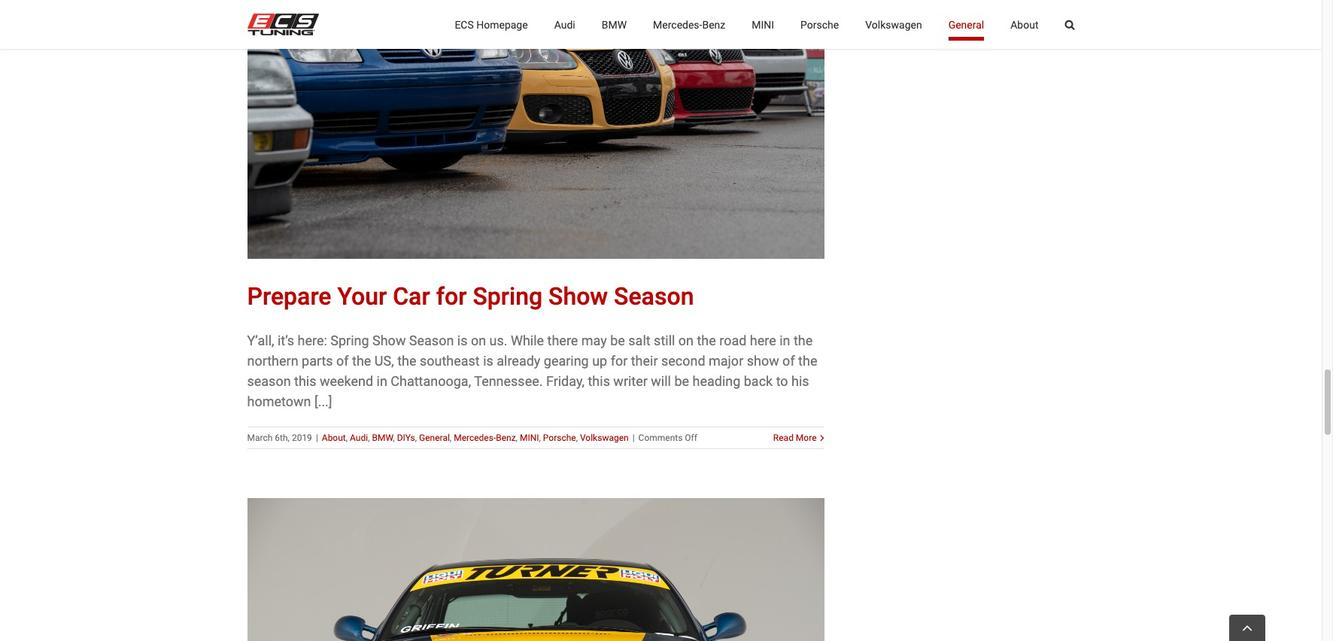 Task type: vqa. For each thing, say whether or not it's contained in the screenshot.
General to the right
yes



Task type: describe. For each thing, give the bounding box(es) containing it.
y'all,
[[247, 332, 274, 348]]

0 vertical spatial about link
[[1011, 0, 1039, 49]]

0 vertical spatial general
[[949, 18, 985, 30]]

1 of from the left
[[337, 353, 349, 369]]

writer
[[614, 373, 648, 389]]

2 of from the left
[[783, 353, 795, 369]]

chattanooga,
[[391, 373, 471, 389]]

the left us,
[[352, 353, 371, 369]]

prepare your car for spring show season
[[247, 282, 694, 311]]

1 this from the left
[[294, 373, 317, 389]]

1 vertical spatial porsche
[[543, 433, 576, 443]]

season
[[247, 373, 291, 389]]

march 6th, 2019 | about , audi , bmw , diys , general , mercedes-benz , mini , porsche , volkswagen | comments off
[[247, 433, 698, 443]]

parts
[[302, 353, 333, 369]]

prepare your car for spring show season image
[[247, 0, 825, 259]]

major
[[709, 353, 744, 369]]

their
[[631, 353, 658, 369]]

1 horizontal spatial about
[[1011, 18, 1039, 30]]

1 horizontal spatial porsche
[[801, 18, 840, 30]]

car
[[393, 282, 430, 311]]

1 horizontal spatial porsche link
[[801, 0, 840, 49]]

march
[[247, 433, 273, 443]]

2 , from the left
[[368, 433, 370, 443]]

may
[[582, 332, 607, 348]]

4 , from the left
[[415, 433, 417, 443]]

[...]
[[315, 393, 332, 409]]

1 vertical spatial bmw
[[372, 433, 393, 443]]

comments
[[639, 433, 683, 443]]

0 vertical spatial in
[[780, 332, 791, 348]]

1 vertical spatial audi link
[[350, 433, 368, 443]]

0 vertical spatial benz
[[703, 18, 726, 30]]

1 vertical spatial volkswagen
[[580, 433, 629, 443]]

2019
[[292, 433, 312, 443]]

prepare
[[247, 282, 332, 311]]

1 vertical spatial porsche link
[[543, 433, 576, 443]]

salt
[[629, 332, 651, 348]]

hometown
[[247, 393, 311, 409]]

still
[[654, 332, 676, 348]]

y'all, it's here: spring show season is on us. while there may be salt still on the road here in the northern parts of the us, the southeast is already gearing up for their second major show of the season this weekend in chattanooga, tennessee. friday, this writer will be heading back to his hometown [...]
[[247, 332, 818, 409]]

1 horizontal spatial mini link
[[752, 0, 775, 49]]

to
[[777, 373, 789, 389]]

1 vertical spatial about
[[322, 433, 346, 443]]

1 horizontal spatial be
[[675, 373, 690, 389]]

northern
[[247, 353, 299, 369]]

read more
[[774, 433, 817, 443]]

ecs tuning logo image
[[247, 14, 319, 35]]

off
[[685, 433, 698, 443]]

heading
[[693, 373, 741, 389]]

3 , from the left
[[393, 433, 395, 443]]

season inside y'all, it's here: spring show season is on us. while there may be salt still on the road here in the northern parts of the us, the southeast is already gearing up for their second major show of the season this weekend in chattanooga, tennessee. friday, this writer will be heading back to his hometown [...]
[[409, 332, 454, 348]]

0 horizontal spatial bmw link
[[372, 433, 393, 443]]

while
[[511, 332, 544, 348]]

ecs
[[455, 18, 474, 30]]

diys link
[[397, 433, 415, 443]]

0 horizontal spatial in
[[377, 373, 388, 389]]

road
[[720, 332, 747, 348]]

ecs tuning explores the history of racing liveries image
[[247, 498, 825, 641]]

spring inside y'all, it's here: spring show season is on us. while there may be salt still on the road here in the northern parts of the us, the southeast is already gearing up for their second major show of the season this weekend in chattanooga, tennessee. friday, this writer will be heading back to his hometown [...]
[[331, 332, 369, 348]]

here:
[[298, 332, 327, 348]]

up
[[593, 353, 608, 369]]

2 | from the left
[[633, 433, 635, 443]]

southeast
[[420, 353, 480, 369]]

6th,
[[275, 433, 290, 443]]

there
[[548, 332, 578, 348]]

1 horizontal spatial mercedes-benz link
[[653, 0, 726, 49]]

1 horizontal spatial mercedes-
[[653, 18, 703, 30]]

tennessee.
[[474, 373, 543, 389]]

2 on from the left
[[679, 332, 694, 348]]

1 horizontal spatial general link
[[949, 0, 985, 49]]

0 vertical spatial mini
[[752, 18, 775, 30]]



Task type: locate. For each thing, give the bounding box(es) containing it.
for
[[436, 282, 467, 311], [611, 353, 628, 369]]

0 vertical spatial spring
[[473, 282, 543, 311]]

1 horizontal spatial season
[[614, 282, 694, 311]]

diys
[[397, 433, 415, 443]]

1 vertical spatial be
[[675, 373, 690, 389]]

for inside y'all, it's here: spring show season is on us. while there may be salt still on the road here in the northern parts of the us, the southeast is already gearing up for their second major show of the season this weekend in chattanooga, tennessee. friday, this writer will be heading back to his hometown [...]
[[611, 353, 628, 369]]

1 vertical spatial bmw link
[[372, 433, 393, 443]]

0 vertical spatial audi
[[555, 18, 576, 30]]

1 on from the left
[[471, 332, 486, 348]]

audi right 'homepage'
[[555, 18, 576, 30]]

spring
[[473, 282, 543, 311], [331, 332, 369, 348]]

0 vertical spatial porsche
[[801, 18, 840, 30]]

spring right here:
[[331, 332, 369, 348]]

benz
[[703, 18, 726, 30], [496, 433, 516, 443]]

this down parts at the bottom left of the page
[[294, 373, 317, 389]]

| right '2019'
[[316, 433, 318, 443]]

porsche
[[801, 18, 840, 30], [543, 433, 576, 443]]

1 vertical spatial season
[[409, 332, 454, 348]]

1 horizontal spatial in
[[780, 332, 791, 348]]

0 horizontal spatial mini link
[[520, 433, 539, 443]]

gearing
[[544, 353, 589, 369]]

0 vertical spatial mercedes-benz link
[[653, 0, 726, 49]]

1 horizontal spatial bmw link
[[602, 0, 627, 49]]

of up weekend
[[337, 353, 349, 369]]

here
[[750, 332, 777, 348]]

1 horizontal spatial about link
[[1011, 0, 1039, 49]]

the right us,
[[398, 353, 417, 369]]

1 | from the left
[[316, 433, 318, 443]]

1 vertical spatial volkswagen link
[[580, 433, 629, 443]]

mercedes-benz link
[[653, 0, 726, 49], [454, 433, 516, 443]]

1 horizontal spatial for
[[611, 353, 628, 369]]

be
[[611, 332, 625, 348], [675, 373, 690, 389]]

mini
[[752, 18, 775, 30], [520, 433, 539, 443]]

on up second
[[679, 332, 694, 348]]

1 vertical spatial about link
[[322, 433, 346, 443]]

second
[[662, 353, 706, 369]]

1 horizontal spatial volkswagen link
[[866, 0, 923, 49]]

1 horizontal spatial |
[[633, 433, 635, 443]]

season up still on the bottom
[[614, 282, 694, 311]]

0 horizontal spatial this
[[294, 373, 317, 389]]

show up there
[[549, 282, 608, 311]]

his
[[792, 373, 810, 389]]

0 horizontal spatial mini
[[520, 433, 539, 443]]

mini down tennessee.
[[520, 433, 539, 443]]

0 horizontal spatial benz
[[496, 433, 516, 443]]

1 horizontal spatial of
[[783, 353, 795, 369]]

0 horizontal spatial general link
[[419, 433, 450, 443]]

0 vertical spatial mini link
[[752, 0, 775, 49]]

volkswagen link
[[866, 0, 923, 49], [580, 433, 629, 443]]

be down second
[[675, 373, 690, 389]]

this down the up
[[588, 373, 610, 389]]

1 horizontal spatial on
[[679, 332, 694, 348]]

0 horizontal spatial show
[[373, 332, 406, 348]]

1 horizontal spatial mini
[[752, 18, 775, 30]]

read
[[774, 433, 794, 443]]

your
[[338, 282, 387, 311]]

more
[[796, 433, 817, 443]]

back
[[744, 373, 773, 389]]

mini link down tennessee.
[[520, 433, 539, 443]]

this
[[294, 373, 317, 389], [588, 373, 610, 389]]

in
[[780, 332, 791, 348], [377, 373, 388, 389]]

1 vertical spatial for
[[611, 353, 628, 369]]

mini right mercedes-benz
[[752, 18, 775, 30]]

prepare your car for spring show season link
[[247, 282, 694, 311]]

the left road
[[697, 332, 717, 348]]

5 , from the left
[[450, 433, 452, 443]]

of up to
[[783, 353, 795, 369]]

is
[[458, 332, 468, 348], [483, 353, 494, 369]]

0 horizontal spatial spring
[[331, 332, 369, 348]]

porsche link
[[801, 0, 840, 49], [543, 433, 576, 443]]

0 vertical spatial about
[[1011, 18, 1039, 30]]

0 horizontal spatial volkswagen
[[580, 433, 629, 443]]

0 horizontal spatial season
[[409, 332, 454, 348]]

1 vertical spatial show
[[373, 332, 406, 348]]

1 , from the left
[[346, 433, 348, 443]]

7 , from the left
[[539, 433, 541, 443]]

0 horizontal spatial mercedes-benz link
[[454, 433, 516, 443]]

0 vertical spatial general link
[[949, 0, 985, 49]]

| left 'comments'
[[633, 433, 635, 443]]

general
[[949, 18, 985, 30], [419, 433, 450, 443]]

0 vertical spatial porsche link
[[801, 0, 840, 49]]

spring up us.
[[473, 282, 543, 311]]

mini link
[[752, 0, 775, 49], [520, 433, 539, 443]]

show inside y'all, it's here: spring show season is on us. while there may be salt still on the road here in the northern parts of the us, the southeast is already gearing up for their second major show of the season this weekend in chattanooga, tennessee. friday, this writer will be heading back to his hometown [...]
[[373, 332, 406, 348]]

homepage
[[477, 18, 528, 30]]

0 horizontal spatial bmw
[[372, 433, 393, 443]]

0 vertical spatial is
[[458, 332, 468, 348]]

0 vertical spatial mercedes-
[[653, 18, 703, 30]]

audi left diys
[[350, 433, 368, 443]]

already
[[497, 353, 541, 369]]

is down us.
[[483, 353, 494, 369]]

1 vertical spatial general link
[[419, 433, 450, 443]]

ecs homepage link
[[455, 0, 528, 49]]

1 horizontal spatial audi
[[555, 18, 576, 30]]

2 this from the left
[[588, 373, 610, 389]]

of
[[337, 353, 349, 369], [783, 353, 795, 369]]

bmw left diys
[[372, 433, 393, 443]]

0 vertical spatial for
[[436, 282, 467, 311]]

on left us.
[[471, 332, 486, 348]]

season up southeast
[[409, 332, 454, 348]]

1 horizontal spatial volkswagen
[[866, 18, 923, 30]]

about
[[1011, 18, 1039, 30], [322, 433, 346, 443]]

1 vertical spatial mercedes-benz link
[[454, 433, 516, 443]]

1 horizontal spatial show
[[549, 282, 608, 311]]

volkswagen
[[866, 18, 923, 30], [580, 433, 629, 443]]

will
[[651, 373, 671, 389]]

1 vertical spatial mini link
[[520, 433, 539, 443]]

us,
[[375, 353, 394, 369]]

1 vertical spatial spring
[[331, 332, 369, 348]]

on
[[471, 332, 486, 348], [679, 332, 694, 348]]

0 vertical spatial be
[[611, 332, 625, 348]]

0 vertical spatial bmw link
[[602, 0, 627, 49]]

general link
[[949, 0, 985, 49], [419, 433, 450, 443]]

0 vertical spatial audi link
[[555, 0, 576, 49]]

1 vertical spatial mini
[[520, 433, 539, 443]]

0 horizontal spatial be
[[611, 332, 625, 348]]

0 horizontal spatial mercedes-
[[454, 433, 496, 443]]

us.
[[490, 332, 508, 348]]

ecs homepage
[[455, 18, 528, 30]]

friday,
[[546, 373, 585, 389]]

1 horizontal spatial bmw
[[602, 18, 627, 30]]

0 vertical spatial season
[[614, 282, 694, 311]]

mercedes-benz
[[653, 18, 726, 30]]

0 horizontal spatial audi link
[[350, 433, 368, 443]]

1 vertical spatial is
[[483, 353, 494, 369]]

1 vertical spatial benz
[[496, 433, 516, 443]]

6 , from the left
[[516, 433, 518, 443]]

0 horizontal spatial of
[[337, 353, 349, 369]]

for right car
[[436, 282, 467, 311]]

|
[[316, 433, 318, 443], [633, 433, 635, 443]]

0 horizontal spatial about
[[322, 433, 346, 443]]

bmw link left mercedes-benz
[[602, 0, 627, 49]]

0 horizontal spatial about link
[[322, 433, 346, 443]]

1 horizontal spatial is
[[483, 353, 494, 369]]

bmw left mercedes-benz
[[602, 18, 627, 30]]

1 horizontal spatial general
[[949, 18, 985, 30]]

8 , from the left
[[576, 433, 578, 443]]

1 vertical spatial audi
[[350, 433, 368, 443]]

be left salt
[[611, 332, 625, 348]]

in down us,
[[377, 373, 388, 389]]

1 horizontal spatial this
[[588, 373, 610, 389]]

0 horizontal spatial porsche
[[543, 433, 576, 443]]

0 horizontal spatial on
[[471, 332, 486, 348]]

1 vertical spatial mercedes-
[[454, 433, 496, 443]]

1 horizontal spatial audi link
[[555, 0, 576, 49]]

mercedes-
[[653, 18, 703, 30], [454, 433, 496, 443]]

0 vertical spatial volkswagen
[[866, 18, 923, 30]]

mini link right mercedes-benz
[[752, 0, 775, 49]]

about link
[[1011, 0, 1039, 49], [322, 433, 346, 443]]

1 horizontal spatial benz
[[703, 18, 726, 30]]

the up his
[[799, 353, 818, 369]]

show
[[549, 282, 608, 311], [373, 332, 406, 348]]

the
[[697, 332, 717, 348], [794, 332, 813, 348], [352, 353, 371, 369], [398, 353, 417, 369], [799, 353, 818, 369]]

bmw
[[602, 18, 627, 30], [372, 433, 393, 443]]

0 horizontal spatial |
[[316, 433, 318, 443]]

0 horizontal spatial for
[[436, 282, 467, 311]]

it's
[[278, 332, 294, 348]]

audi link right 'homepage'
[[555, 0, 576, 49]]

0 horizontal spatial audi
[[350, 433, 368, 443]]

0 horizontal spatial volkswagen link
[[580, 433, 629, 443]]

1 horizontal spatial spring
[[473, 282, 543, 311]]

,
[[346, 433, 348, 443], [368, 433, 370, 443], [393, 433, 395, 443], [415, 433, 417, 443], [450, 433, 452, 443], [516, 433, 518, 443], [539, 433, 541, 443], [576, 433, 578, 443]]

show up us,
[[373, 332, 406, 348]]

weekend
[[320, 373, 373, 389]]

season
[[614, 282, 694, 311], [409, 332, 454, 348]]

0 horizontal spatial general
[[419, 433, 450, 443]]

audi link left diys
[[350, 433, 368, 443]]

show
[[747, 353, 780, 369]]

read more link
[[774, 431, 817, 445]]

1 vertical spatial general
[[419, 433, 450, 443]]

is up southeast
[[458, 332, 468, 348]]

0 vertical spatial bmw
[[602, 18, 627, 30]]

the right "here"
[[794, 332, 813, 348]]

1 vertical spatial in
[[377, 373, 388, 389]]

0 horizontal spatial porsche link
[[543, 433, 576, 443]]

bmw link left diys
[[372, 433, 393, 443]]

audi
[[555, 18, 576, 30], [350, 433, 368, 443]]

bmw link
[[602, 0, 627, 49], [372, 433, 393, 443]]

0 vertical spatial show
[[549, 282, 608, 311]]

0 vertical spatial volkswagen link
[[866, 0, 923, 49]]

0 horizontal spatial is
[[458, 332, 468, 348]]

for right the up
[[611, 353, 628, 369]]

audi link
[[555, 0, 576, 49], [350, 433, 368, 443]]

in right "here"
[[780, 332, 791, 348]]



